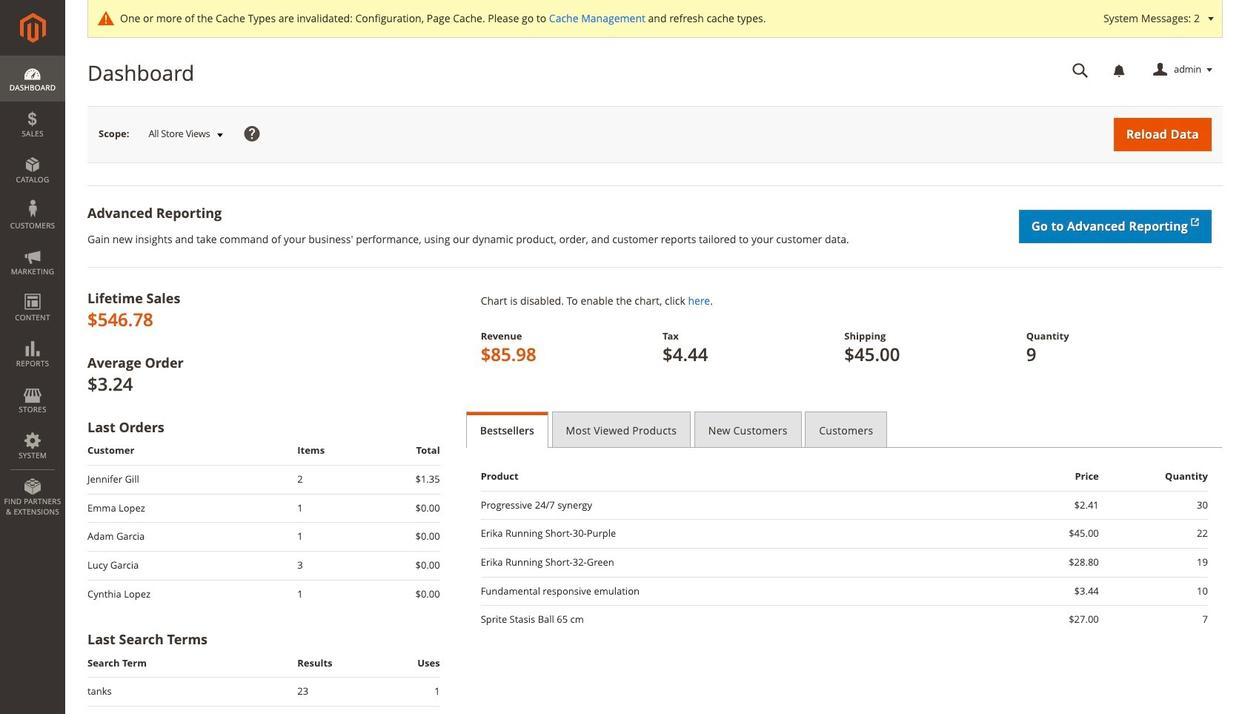 Task type: vqa. For each thing, say whether or not it's contained in the screenshot.
menu
no



Task type: locate. For each thing, give the bounding box(es) containing it.
magento admin panel image
[[20, 13, 46, 43]]

tab list
[[466, 411, 1223, 448]]

None text field
[[1063, 57, 1100, 83]]

menu bar
[[0, 56, 65, 524]]



